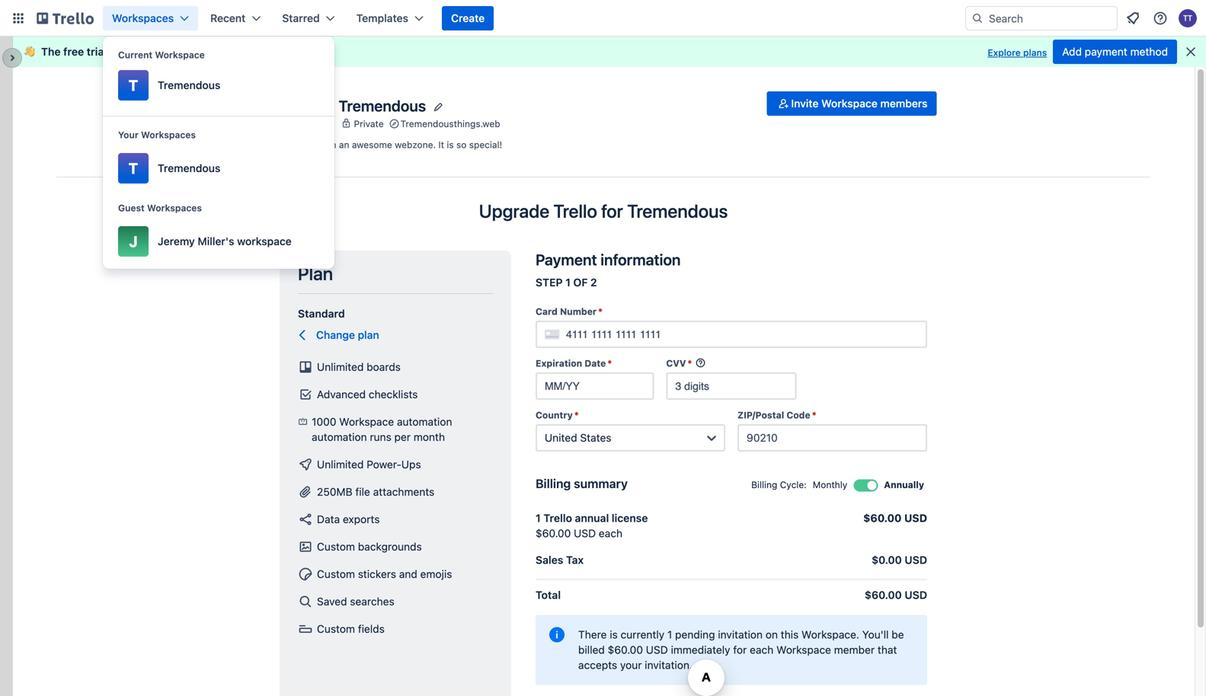 Task type: describe. For each thing, give the bounding box(es) containing it.
* right country at left bottom
[[575, 410, 579, 421]]

$60.00 down annually
[[864, 512, 902, 525]]

custom fields
[[317, 623, 385, 636]]

1 for payment
[[566, 276, 571, 289]]

👋
[[24, 45, 35, 58]]

expiration date *
[[536, 358, 612, 369]]

usd down annually
[[905, 512, 927, 525]]

0 notifications image
[[1124, 9, 1142, 27]]

data
[[317, 513, 340, 526]]

1000
[[312, 416, 336, 428]]

workspace.
[[802, 629, 860, 641]]

sales
[[536, 554, 563, 567]]

2
[[591, 276, 597, 289]]

trello for 1
[[544, 512, 572, 525]]

Search field
[[966, 6, 1118, 30]]

there
[[578, 629, 607, 641]]

exports
[[343, 513, 380, 526]]

your
[[118, 130, 139, 140]]

guest
[[118, 203, 145, 213]]

each inside 1 trello annual license $60.00 usd each
[[599, 527, 623, 540]]

tremendous down 'your workspaces'
[[158, 162, 221, 175]]

code
[[787, 410, 811, 421]]

trello for upgrade
[[554, 200, 597, 222]]

0 vertical spatial automation
[[397, 416, 452, 428]]

billing for billing cycle : monthly
[[752, 480, 778, 490]]

advanced
[[317, 388, 366, 401]]

power-
[[367, 458, 402, 471]]

method
[[1131, 45, 1168, 58]]

workspace for current
[[155, 50, 205, 60]]

united states
[[545, 432, 612, 444]]

cvv
[[666, 358, 686, 369]]

upgrade trello for tremendous
[[479, 200, 728, 222]]

searches
[[350, 596, 395, 608]]

usd down '$0.00 usd'
[[905, 589, 927, 602]]

zip/postal
[[738, 410, 784, 421]]

wave image
[[24, 45, 35, 59]]

recent button
[[201, 6, 270, 30]]

recent
[[210, 12, 246, 24]]

explore
[[988, 47, 1021, 58]]

usd up invitation.
[[646, 644, 668, 657]]

cycle
[[780, 480, 804, 490]]

date
[[585, 358, 606, 369]]

primary element
[[0, 0, 1206, 37]]

workspace for 1000
[[339, 416, 394, 428]]

such
[[316, 139, 336, 150]]

data exports
[[317, 513, 380, 526]]

summary
[[574, 477, 628, 491]]

2 vertical spatial $60.00 usd
[[608, 644, 668, 657]]

of for the
[[109, 45, 120, 58]]

fields
[[358, 623, 385, 636]]

runs
[[370, 431, 392, 444]]

this
[[781, 629, 799, 641]]

plan
[[358, 329, 379, 341]]

for inside immediately for each workspace member that accepts your invitation.
[[733, 644, 747, 657]]

custom for custom stickers and emojis
[[317, 568, 355, 581]]

1 vertical spatial automation
[[312, 431, 367, 444]]

free
[[63, 45, 84, 58]]

tremendousthings.web link
[[401, 116, 500, 131]]

custom backgrounds
[[317, 541, 422, 553]]

workspaces for guest
[[147, 203, 202, 213]]

1 vertical spatial $60.00 usd
[[865, 589, 927, 602]]

:
[[804, 480, 807, 490]]

unlimited for unlimited power-ups
[[317, 458, 364, 471]]

it
[[439, 139, 444, 150]]

webzone.
[[395, 139, 436, 150]]

of for information
[[573, 276, 588, 289]]

banner containing 👋
[[12, 37, 1206, 67]]

billing cycle : monthly
[[752, 480, 848, 490]]

unlimited power-ups
[[317, 458, 421, 471]]

explore plans button
[[988, 43, 1047, 62]]

1 trello annual license $60.00 usd each
[[536, 512, 648, 540]]

attachments
[[373, 486, 435, 498]]

j
[[129, 232, 138, 250]]

miller's
[[198, 235, 234, 248]]

jeremy
[[158, 235, 195, 248]]

you'll be billed
[[578, 629, 904, 657]]

create button
[[442, 6, 494, 30]]

1000 workspace automation automation runs per month
[[312, 416, 452, 444]]

1 horizontal spatial is
[[447, 139, 454, 150]]

0 vertical spatial t
[[129, 76, 138, 94]]

billing for billing summary
[[536, 477, 571, 491]]

payment
[[1085, 45, 1128, 58]]

states
[[580, 432, 612, 444]]

0 horizontal spatial for
[[227, 45, 241, 58]]

upgrade
[[479, 200, 550, 222]]

each inside immediately for each workspace member that accepts your invitation.
[[750, 644, 774, 657]]

workspaces inside popup button
[[112, 12, 174, 24]]

templates
[[356, 12, 409, 24]]

plans
[[1024, 47, 1047, 58]]

member
[[834, 644, 875, 657]]

license
[[612, 512, 648, 525]]

open cvv tooltip image
[[695, 358, 706, 368]]

add payment method button
[[1053, 40, 1177, 64]]

workspaces for your
[[141, 130, 196, 140]]

sm image
[[776, 96, 791, 111]]

month
[[414, 431, 445, 444]]

special!
[[469, 139, 502, 150]]

invitation
[[718, 629, 763, 641]]

plan
[[298, 263, 333, 284]]

information
[[601, 251, 681, 269]]

unlimited boards
[[317, 361, 401, 373]]

2 vertical spatial t
[[129, 159, 138, 177]]

private
[[354, 118, 384, 129]]

tax
[[566, 554, 584, 567]]

workspace for invite
[[822, 97, 878, 110]]

create
[[451, 12, 485, 24]]

number
[[560, 306, 597, 317]]

add payment method
[[1063, 45, 1168, 58]]

usd right $0.00 at the bottom right of the page
[[905, 554, 927, 567]]

templates button
[[347, 6, 433, 30]]

ups
[[402, 458, 421, 471]]



Task type: vqa. For each thing, say whether or not it's contained in the screenshot.
board name text box
no



Task type: locate. For each thing, give the bounding box(es) containing it.
usd down annual
[[574, 527, 596, 540]]

2 vertical spatial workspaces
[[147, 203, 202, 213]]

invite
[[791, 97, 819, 110]]

1 horizontal spatial automation
[[397, 416, 452, 428]]

workspaces button
[[103, 6, 198, 30]]

250mb file attachments
[[317, 486, 435, 498]]

1 horizontal spatial for
[[601, 200, 623, 222]]

card
[[536, 306, 558, 317]]

change plan
[[316, 329, 379, 341]]

that
[[878, 644, 897, 657]]

* right code
[[812, 410, 817, 421]]

* for expiration date *
[[608, 358, 612, 369]]

custom down data
[[317, 541, 355, 553]]

3 custom from the top
[[317, 623, 355, 636]]

* right number
[[598, 306, 603, 317]]

monthly
[[813, 480, 848, 490]]

0 horizontal spatial is
[[306, 139, 313, 150]]

0 vertical spatial workspaces
[[112, 12, 174, 24]]

billing down united
[[536, 477, 571, 491]]

1 unlimited from the top
[[317, 361, 364, 373]]

t down the your
[[129, 159, 138, 177]]

* left open cvv tooltip "image"
[[688, 358, 692, 369]]

trial
[[87, 45, 107, 58]]

back to home image
[[37, 6, 94, 30]]

billing summary
[[536, 477, 628, 491]]

0 vertical spatial for
[[227, 45, 241, 58]]

accepts
[[578, 659, 617, 672]]

be
[[892, 629, 904, 641]]

0 horizontal spatial each
[[599, 527, 623, 540]]

1 vertical spatial t
[[300, 98, 316, 130]]

workspaces up premium
[[112, 12, 174, 24]]

workspaces
[[112, 12, 174, 24], [141, 130, 196, 140], [147, 203, 202, 213]]

1 inside payment information step 1 of 2
[[566, 276, 571, 289]]

tremendous up 'information'
[[627, 200, 728, 222]]

👋 the free trial of premium has ended for
[[24, 45, 244, 58]]

$60.00 usd down '$0.00 usd'
[[865, 589, 927, 602]]

for up 'information'
[[601, 200, 623, 222]]

automation up month
[[397, 416, 452, 428]]

1 vertical spatial workspaces
[[141, 130, 196, 140]]

each down on
[[750, 644, 774, 657]]

each
[[599, 527, 623, 540], [750, 644, 774, 657]]

2 horizontal spatial 1
[[668, 629, 672, 641]]

each down annual
[[599, 527, 623, 540]]

trello up the payment
[[554, 200, 597, 222]]

$60.00 usd down 'currently'
[[608, 644, 668, 657]]

custom for custom backgrounds
[[317, 541, 355, 553]]

1 vertical spatial of
[[573, 276, 588, 289]]

2 horizontal spatial is
[[610, 629, 618, 641]]

1 vertical spatial 1
[[536, 512, 541, 525]]

advanced checklists
[[317, 388, 418, 401]]

t button
[[285, 91, 331, 137]]

$60.00 up "your"
[[608, 644, 643, 657]]

1 horizontal spatial 1
[[566, 276, 571, 289]]

0 vertical spatial each
[[599, 527, 623, 540]]

workspace inside immediately for each workspace member that accepts your invitation.
[[777, 644, 831, 657]]

total
[[536, 589, 561, 602]]

1 horizontal spatial of
[[573, 276, 588, 289]]

0 horizontal spatial 1
[[536, 512, 541, 525]]

currently
[[621, 629, 665, 641]]

t inside button
[[300, 98, 316, 130]]

1 horizontal spatial each
[[750, 644, 774, 657]]

workspaces up jeremy at the left top of the page
[[147, 203, 202, 213]]

trello inside 1 trello annual license $60.00 usd each
[[544, 512, 572, 525]]

tremendous up private
[[339, 97, 426, 115]]

this
[[285, 139, 304, 150]]

banner
[[12, 37, 1206, 67]]

terry turtle (terryturtle) image
[[1179, 9, 1197, 27]]

change plan button
[[295, 328, 379, 343]]

1 left pending
[[668, 629, 672, 641]]

workspace right 'current'
[[155, 50, 205, 60]]

you'll
[[862, 629, 889, 641]]

custom for custom fields
[[317, 623, 355, 636]]

0 vertical spatial unlimited
[[317, 361, 364, 373]]

workspace inside button
[[822, 97, 878, 110]]

custom
[[317, 541, 355, 553], [317, 568, 355, 581], [317, 623, 355, 636]]

open information menu image
[[1153, 11, 1168, 26]]

boards
[[367, 361, 401, 373]]

1 vertical spatial unlimited
[[317, 458, 364, 471]]

unlimited up 250mb
[[317, 458, 364, 471]]

90210 text field
[[738, 424, 927, 452]]

your workspaces
[[118, 130, 196, 140]]

0 vertical spatial custom
[[317, 541, 355, 553]]

1 for there
[[668, 629, 672, 641]]

of left 2
[[573, 276, 588, 289]]

workspace
[[155, 50, 205, 60], [822, 97, 878, 110], [339, 416, 394, 428], [777, 644, 831, 657]]

cvv *
[[666, 358, 692, 369]]

unlimited for unlimited boards
[[317, 361, 364, 373]]

workspace inside 1000 workspace automation automation runs per month
[[339, 416, 394, 428]]

has
[[171, 45, 189, 58]]

sales tax
[[536, 554, 584, 567]]

is right this
[[306, 139, 313, 150]]

pending
[[675, 629, 715, 641]]

* for card number *
[[598, 306, 603, 317]]

$60.00 down $0.00 at the bottom right of the page
[[865, 589, 902, 602]]

country
[[536, 410, 573, 421]]

250mb
[[317, 486, 353, 498]]

automation down '1000'
[[312, 431, 367, 444]]

billing left cycle
[[752, 480, 778, 490]]

0 horizontal spatial of
[[109, 45, 120, 58]]

$60.00 inside 1 trello annual license $60.00 usd each
[[536, 527, 571, 540]]

country *
[[536, 410, 579, 421]]

on
[[766, 629, 778, 641]]

and
[[399, 568, 418, 581]]

$0.00 usd
[[872, 554, 927, 567]]

checklists
[[369, 388, 418, 401]]

workspace right invite
[[822, 97, 878, 110]]

search image
[[972, 12, 984, 24]]

of inside payment information step 1 of 2
[[573, 276, 588, 289]]

payment information step 1 of 2
[[536, 251, 681, 289]]

unlimited up the advanced
[[317, 361, 364, 373]]

annual
[[575, 512, 609, 525]]

annually
[[884, 480, 924, 490]]

1 vertical spatial each
[[750, 644, 774, 657]]

tremendousthings.web
[[401, 118, 500, 129]]

2 custom from the top
[[317, 568, 355, 581]]

starred button
[[273, 6, 344, 30]]

for right ended
[[227, 45, 241, 58]]

2 vertical spatial for
[[733, 644, 747, 657]]

0 vertical spatial of
[[109, 45, 120, 58]]

per
[[394, 431, 411, 444]]

explore plans
[[988, 47, 1047, 58]]

2 horizontal spatial for
[[733, 644, 747, 657]]

t down 'current'
[[129, 76, 138, 94]]

1 vertical spatial for
[[601, 200, 623, 222]]

1 custom from the top
[[317, 541, 355, 553]]

standard
[[298, 308, 345, 320]]

t up this
[[300, 98, 316, 130]]

workspaces right the your
[[141, 130, 196, 140]]

of right trial
[[109, 45, 120, 58]]

is for there
[[610, 629, 618, 641]]

trello left annual
[[544, 512, 572, 525]]

custom up saved
[[317, 568, 355, 581]]

workspace down the "this"
[[777, 644, 831, 657]]

for down invitation at the bottom of the page
[[733, 644, 747, 657]]

2 vertical spatial 1
[[668, 629, 672, 641]]

awesome
[[352, 139, 392, 150]]

is right it
[[447, 139, 454, 150]]

2 vertical spatial custom
[[317, 623, 355, 636]]

saved
[[317, 596, 347, 608]]

1 inside 1 trello annual license $60.00 usd each
[[536, 512, 541, 525]]

ended
[[192, 45, 224, 58]]

this is such an awesome webzone. it is so special!
[[285, 139, 502, 150]]

* right date
[[608, 358, 612, 369]]

automation
[[397, 416, 452, 428], [312, 431, 367, 444]]

1
[[566, 276, 571, 289], [536, 512, 541, 525], [668, 629, 672, 641]]

0 vertical spatial 1
[[566, 276, 571, 289]]

1 horizontal spatial billing
[[752, 480, 778, 490]]

usd inside 1 trello annual license $60.00 usd each
[[574, 527, 596, 540]]

step
[[536, 276, 563, 289]]

0 vertical spatial $60.00 usd
[[864, 512, 927, 525]]

invite workspace members button
[[767, 91, 937, 116]]

2 unlimited from the top
[[317, 458, 364, 471]]

1 up sales
[[536, 512, 541, 525]]

$60.00 usd down annually
[[864, 512, 927, 525]]

immediately
[[671, 644, 731, 657]]

$60.00 up sales
[[536, 527, 571, 540]]

1 vertical spatial trello
[[544, 512, 572, 525]]

is for this
[[306, 139, 313, 150]]

custom stickers and emojis
[[317, 568, 452, 581]]

custom down saved
[[317, 623, 355, 636]]

0 horizontal spatial billing
[[536, 477, 571, 491]]

workspace up the runs
[[339, 416, 394, 428]]

saved searches
[[317, 596, 395, 608]]

for
[[227, 45, 241, 58], [601, 200, 623, 222], [733, 644, 747, 657]]

* for zip/postal code *
[[812, 410, 817, 421]]

members
[[881, 97, 928, 110]]

tremendous down has
[[158, 79, 221, 91]]

0 vertical spatial trello
[[554, 200, 597, 222]]

an
[[339, 139, 349, 150]]

0 horizontal spatial automation
[[312, 431, 367, 444]]

so
[[456, 139, 467, 150]]

1 right the step
[[566, 276, 571, 289]]

tremendous
[[158, 79, 221, 91], [339, 97, 426, 115], [158, 162, 221, 175], [627, 200, 728, 222]]

1 vertical spatial custom
[[317, 568, 355, 581]]

starred
[[282, 12, 320, 24]]

expiration
[[536, 358, 582, 369]]

stickers
[[358, 568, 396, 581]]

workspace
[[237, 235, 292, 248]]

is right there
[[610, 629, 618, 641]]



